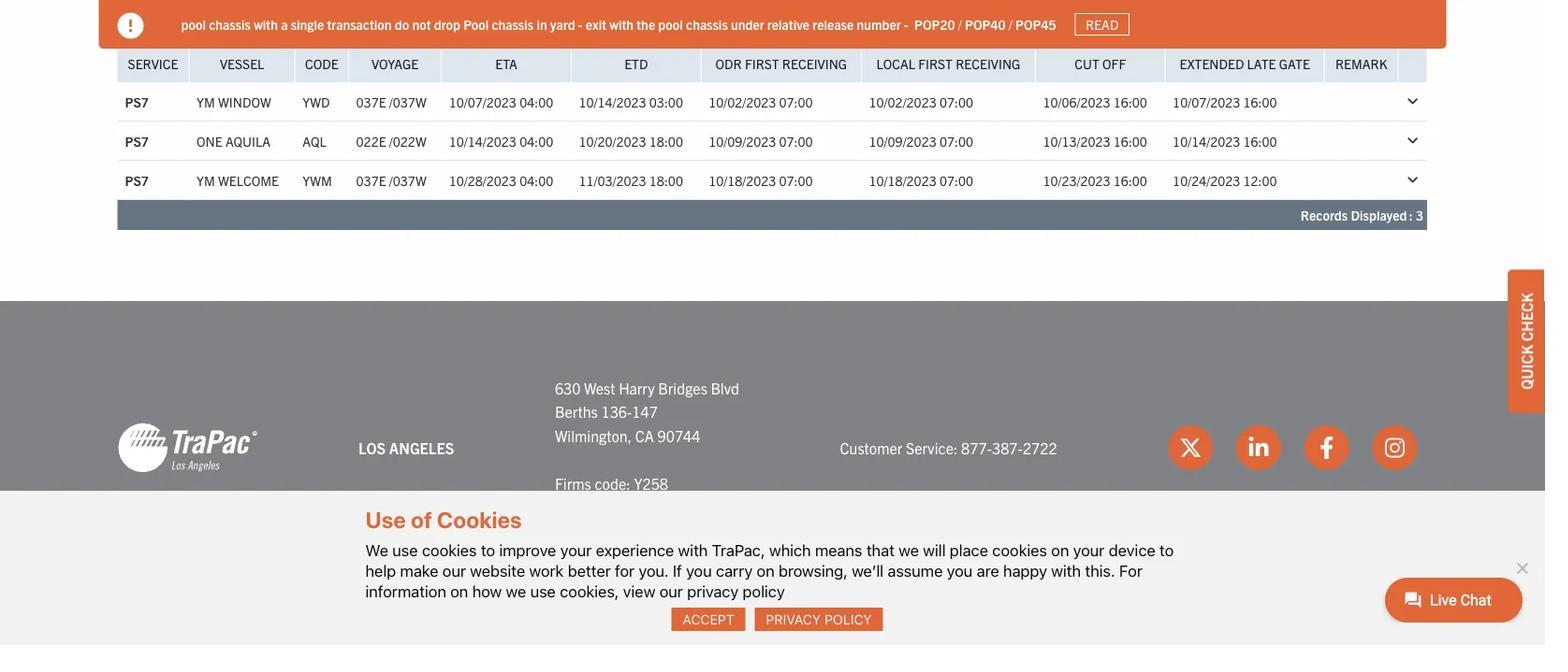 Task type: locate. For each thing, give the bounding box(es) containing it.
off
[[1103, 55, 1126, 72]]

0 vertical spatial 04:00
[[520, 93, 553, 110]]

2 /037w from the top
[[389, 172, 427, 189]]

1 vertical spatial use
[[530, 583, 556, 601]]

our down the if
[[660, 583, 683, 601]]

10/14/2023 up 10/20/2023
[[579, 93, 646, 110]]

0 horizontal spatial our
[[443, 562, 466, 581]]

04:00 up 10/14/2023 04:00
[[520, 93, 553, 110]]

1 horizontal spatial your
[[1073, 541, 1105, 560]]

2 - from the left
[[904, 16, 908, 32]]

2 horizontal spatial 10/14/2023
[[1173, 132, 1240, 149]]

2 10/02/2023 07:00 from the left
[[869, 93, 973, 110]]

quick
[[1517, 345, 1536, 390]]

0 vertical spatial our
[[443, 562, 466, 581]]

16:00 for 10/07/2023 16:00
[[1243, 93, 1277, 110]]

1 vertical spatial 18:00
[[649, 172, 683, 189]]

1 horizontal spatial 10/18/2023
[[869, 172, 937, 189]]

under
[[266, 16, 299, 32], [731, 16, 764, 32]]

04:00 down 10/14/2023 04:00
[[520, 172, 553, 189]]

0 vertical spatial 18:00
[[649, 132, 683, 149]]

2 10/07/2023 from the left
[[1173, 93, 1240, 110]]

- right number
[[904, 16, 908, 32]]

pool left schedule
[[181, 16, 206, 32]]

device
[[1109, 541, 1156, 560]]

means
[[815, 541, 862, 560]]

with left the
[[610, 16, 634, 32]]

2 10/18/2023 07:00 from the left
[[869, 172, 973, 189]]

18:00 for 11/03/2023 18:00
[[649, 172, 683, 189]]

pool right the
[[658, 16, 683, 32]]

1 horizontal spatial pool
[[658, 16, 683, 32]]

04:00 for 10/14/2023 04:00
[[520, 132, 553, 149]]

all rights reserved. trapac llc © 2023
[[458, 615, 720, 632]]

1 horizontal spatial cookies
[[992, 541, 1047, 560]]

-
[[578, 16, 583, 32], [904, 16, 908, 32]]

10/09/2023 07:00 down "odr first receiving" in the top of the page
[[709, 132, 813, 149]]

1 horizontal spatial under
[[731, 16, 764, 32]]

- left the exit
[[578, 16, 583, 32]]

our
[[443, 562, 466, 581], [660, 583, 683, 601]]

1 horizontal spatial on
[[757, 562, 775, 581]]

to up website
[[481, 541, 495, 560]]

0 horizontal spatial first
[[745, 55, 779, 72]]

number
[[857, 16, 901, 32]]

privacy policy
[[766, 612, 872, 628]]

under right range:
[[731, 16, 764, 32]]

1 /037w from the top
[[389, 93, 427, 110]]

aquila
[[225, 132, 271, 149]]

1 vertical spatial 037e    /037w
[[356, 172, 427, 189]]

1 10/18/2023 07:00 from the left
[[709, 172, 813, 189]]

2 vertical spatial 04:00
[[520, 172, 553, 189]]

first right local
[[918, 55, 953, 72]]

0 horizontal spatial 10/09/2023 07:00
[[709, 132, 813, 149]]

037e    /037w down voyage
[[356, 93, 427, 110]]

0 vertical spatial we
[[899, 541, 919, 560]]

16:00 up 10/23/2023 16:00
[[1114, 132, 1147, 149]]

use
[[365, 507, 406, 533]]

receiving down pop40
[[956, 55, 1021, 72]]

on left device
[[1051, 541, 1069, 560]]

you.
[[639, 562, 669, 581]]

cut
[[1075, 55, 1100, 72]]

10/18/2023 07:00
[[709, 172, 813, 189], [869, 172, 973, 189]]

2 read from the left
[[1086, 16, 1119, 33]]

chassis up odr
[[686, 16, 728, 32]]

1 037e    /037w from the top
[[356, 93, 427, 110]]

you down place
[[947, 562, 973, 581]]

read left drop
[[392, 16, 425, 33]]

1 10/09/2023 from the left
[[709, 132, 776, 149]]

1 vertical spatial ym
[[197, 172, 215, 189]]

voyage
[[372, 55, 419, 72]]

10/14/2023 04:00
[[449, 132, 553, 149]]

you right the if
[[686, 562, 712, 581]]

/037w down /022w
[[389, 172, 427, 189]]

3 04:00 from the top
[[520, 172, 553, 189]]

04:00 down 10/07/2023 04:00
[[520, 132, 553, 149]]

2 read link from the left
[[1075, 13, 1130, 36]]

we'll
[[852, 562, 884, 581]]

y258
[[634, 474, 668, 493]]

10/14/2023 for 10/14/2023 03:00
[[579, 93, 646, 110]]

better
[[568, 562, 611, 581]]

your up better
[[560, 541, 592, 560]]

no image
[[1512, 559, 1531, 578]]

|
[[880, 615, 884, 632]]

your
[[560, 541, 592, 560], [1073, 541, 1105, 560]]

1 read from the left
[[392, 16, 425, 33]]

customer
[[840, 438, 903, 457]]

ym
[[197, 93, 215, 110], [197, 172, 215, 189]]

0 horizontal spatial 10/14/2023
[[449, 132, 517, 149]]

0 horizontal spatial 10/18/2023 07:00
[[709, 172, 813, 189]]

10/18/2023
[[709, 172, 776, 189], [869, 172, 937, 189]]

04:00 for 10/28/2023 04:00
[[520, 172, 553, 189]]

2 ym from the top
[[197, 172, 215, 189]]

flips
[[181, 16, 208, 32]]

footer containing 630 west harry bridges blvd
[[0, 301, 1545, 646]]

0 horizontal spatial 10/02/2023
[[709, 93, 776, 110]]

ywd
[[303, 93, 330, 110]]

1 horizontal spatial 10/02/2023
[[869, 93, 937, 110]]

2 under from the left
[[731, 16, 764, 32]]

cookies up happy
[[992, 541, 1047, 560]]

0 vertical spatial 037e    /037w
[[356, 93, 427, 110]]

037e down 022e
[[356, 172, 386, 189]]

we up assume
[[899, 541, 919, 560]]

1 - from the left
[[578, 16, 583, 32]]

2 pool from the left
[[658, 16, 683, 32]]

16:00 for 10/23/2023 16:00
[[1114, 172, 1147, 189]]

1 037e from the top
[[356, 93, 386, 110]]

relative
[[767, 16, 810, 32]]

0 horizontal spatial your
[[560, 541, 592, 560]]

1 horizontal spatial read link
[[1075, 13, 1130, 36]]

10/02/2023 07:00 down "odr first receiving" in the top of the page
[[709, 93, 813, 110]]

0 vertical spatial ps7
[[125, 93, 149, 110]]

/037w for 10/28/2023 04:00
[[389, 172, 427, 189]]

all
[[458, 615, 480, 632]]

1 10/07/2023 from the left
[[449, 93, 517, 110]]

10/14/2023 up 10/28/2023
[[449, 132, 517, 149]]

1 horizontal spatial read
[[1086, 16, 1119, 33]]

10/14/2023
[[579, 93, 646, 110], [449, 132, 517, 149], [1173, 132, 1240, 149]]

ym welcome
[[197, 172, 279, 189]]

reserved.
[[531, 615, 598, 632]]

0 horizontal spatial 10/02/2023 07:00
[[709, 93, 813, 110]]

you
[[686, 562, 712, 581], [947, 562, 973, 581]]

we
[[899, 541, 919, 560], [506, 583, 526, 601]]

0 horizontal spatial 10/09/2023
[[709, 132, 776, 149]]

read up cut off
[[1086, 16, 1119, 33]]

gate
[[1279, 55, 1310, 72]]

18:00 down 10/20/2023 18:00
[[649, 172, 683, 189]]

16:00 down off
[[1114, 93, 1147, 110]]

2 037e    /037w from the top
[[356, 172, 427, 189]]

0 horizontal spatial you
[[686, 562, 712, 581]]

we down website
[[506, 583, 526, 601]]

0 horizontal spatial /
[[958, 16, 962, 32]]

037e up 022e
[[356, 93, 386, 110]]

037e    /037w
[[356, 93, 427, 110], [356, 172, 427, 189]]

footer
[[0, 301, 1545, 646]]

2 04:00 from the top
[[520, 132, 553, 149]]

1 horizontal spatial 10/14/2023
[[579, 93, 646, 110]]

0 horizontal spatial chassis
[[209, 16, 251, 32]]

records
[[1301, 207, 1348, 224]]

release
[[813, 16, 854, 32]]

2 037e from the top
[[356, 172, 386, 189]]

04:00 for 10/07/2023 04:00
[[520, 93, 553, 110]]

on left how
[[450, 583, 468, 601]]

&
[[806, 615, 815, 632]]

10/09/2023 down odr
[[709, 132, 776, 149]]

10/20/2023 18:00
[[579, 132, 683, 149]]

in
[[537, 16, 547, 32]]

1 horizontal spatial /
[[1009, 16, 1012, 32]]

2 vertical spatial ps7
[[125, 172, 149, 189]]

1 vertical spatial ps7
[[125, 132, 149, 149]]

chassis right flips
[[209, 16, 251, 32]]

transaction
[[327, 16, 392, 32]]

0 horizontal spatial read link
[[381, 13, 435, 36]]

3
[[1416, 207, 1424, 224]]

/022w
[[389, 132, 427, 149]]

10/23/2023
[[1043, 172, 1111, 189]]

1 horizontal spatial 10/09/2023 07:00
[[869, 132, 973, 149]]

ym for ym window
[[197, 93, 215, 110]]

0 vertical spatial ym
[[197, 93, 215, 110]]

service
[[128, 55, 178, 72]]

ps7 for ym window
[[125, 93, 149, 110]]

10/13/2023
[[1043, 132, 1111, 149]]

1 horizontal spatial 10/18/2023 07:00
[[869, 172, 973, 189]]

10/02/2023 down odr
[[709, 93, 776, 110]]

10/28/2023 04:00
[[449, 172, 553, 189]]

read link for flips schedule under gate hours
[[381, 13, 435, 36]]

to right 10/10/2023
[[803, 18, 814, 35]]

2 horizontal spatial chassis
[[686, 16, 728, 32]]

2 ps7 from the top
[[125, 132, 149, 149]]

10/13/2023 16:00
[[1043, 132, 1147, 149]]

extended late gate
[[1180, 55, 1310, 72]]

1 horizontal spatial you
[[947, 562, 973, 581]]

0 vertical spatial 037e
[[356, 93, 386, 110]]

ym down one
[[197, 172, 215, 189]]

2 18:00 from the top
[[649, 172, 683, 189]]

ps7
[[125, 93, 149, 110], [125, 132, 149, 149], [125, 172, 149, 189]]

1 horizontal spatial we
[[899, 541, 919, 560]]

chassis left in
[[492, 16, 534, 32]]

1 horizontal spatial receiving
[[956, 55, 1021, 72]]

10/02/2023
[[709, 93, 776, 110], [869, 93, 937, 110]]

0 horizontal spatial 10/07/2023
[[449, 93, 517, 110]]

2 10/02/2023 from the left
[[869, 93, 937, 110]]

experience
[[596, 541, 674, 560]]

1 04:00 from the top
[[520, 93, 553, 110]]

one
[[197, 132, 222, 149]]

1 ym from the top
[[197, 93, 215, 110]]

0 horizontal spatial receiving
[[782, 55, 847, 72]]

ywm
[[303, 172, 332, 189]]

help
[[365, 562, 396, 581]]

3 ps7 from the top
[[125, 172, 149, 189]]

10/02/2023 07:00
[[709, 93, 813, 110], [869, 93, 973, 110]]

pool
[[181, 16, 206, 32], [658, 16, 683, 32]]

1 horizontal spatial our
[[660, 583, 683, 601]]

0 horizontal spatial pool
[[181, 16, 206, 32]]

2 first from the left
[[918, 55, 953, 72]]

angeles
[[389, 438, 454, 457]]

use down work
[[530, 583, 556, 601]]

0 horizontal spatial 10/18/2023
[[709, 172, 776, 189]]

trapac,
[[712, 541, 765, 560]]

our right make
[[443, 562, 466, 581]]

10/28/2023
[[449, 172, 517, 189]]

on up the policy
[[757, 562, 775, 581]]

147
[[632, 403, 658, 421]]

receiving
[[782, 55, 847, 72], [956, 55, 1021, 72]]

0 vertical spatial use
[[392, 541, 418, 560]]

1 receiving from the left
[[782, 55, 847, 72]]

to right device
[[1160, 541, 1174, 560]]

1 vertical spatial 04:00
[[520, 132, 553, 149]]

1 first from the left
[[745, 55, 779, 72]]

0 horizontal spatial on
[[450, 583, 468, 601]]

18:00 for 10/20/2023 18:00
[[649, 132, 683, 149]]

/ right pop20
[[958, 16, 962, 32]]

1 vertical spatial we
[[506, 583, 526, 601]]

0 horizontal spatial -
[[578, 16, 583, 32]]

16:00 down 10/13/2023 16:00 at the right top
[[1114, 172, 1147, 189]]

1 ps7 from the top
[[125, 93, 149, 110]]

local first receiving
[[877, 55, 1021, 72]]

1 horizontal spatial 10/07/2023
[[1173, 93, 1240, 110]]

0 vertical spatial /037w
[[389, 93, 427, 110]]

1 horizontal spatial first
[[918, 55, 953, 72]]

10/09/2023 07:00 down local
[[869, 132, 973, 149]]

/ left the pop45
[[1009, 16, 1012, 32]]

read link
[[381, 13, 435, 36], [1075, 13, 1130, 36]]

ps7 for ym welcome
[[125, 172, 149, 189]]

read link up cut off
[[1075, 13, 1130, 36]]

1 18:00 from the top
[[649, 132, 683, 149]]

0 horizontal spatial cookies
[[422, 541, 477, 560]]

10/07/2023 down extended
[[1173, 93, 1240, 110]]

your up this. at the bottom right of page
[[1073, 541, 1105, 560]]

18:00 down 03:00
[[649, 132, 683, 149]]

2 horizontal spatial to
[[1160, 541, 1174, 560]]

10/07/2023 up 10/14/2023 04:00
[[449, 93, 517, 110]]

04:00
[[520, 93, 553, 110], [520, 132, 553, 149], [520, 172, 553, 189]]

037e    /037w down 022e    /022w
[[356, 172, 427, 189]]

0 horizontal spatial under
[[266, 16, 299, 32]]

10/07/2023 04:00
[[449, 93, 553, 110]]

10/09/2023
[[709, 132, 776, 149], [869, 132, 937, 149]]

cookies
[[422, 541, 477, 560], [992, 541, 1047, 560]]

0 horizontal spatial read
[[392, 16, 425, 33]]

ym left window
[[197, 93, 215, 110]]

2 horizontal spatial on
[[1051, 541, 1069, 560]]

10/14/2023 up 10/24/2023
[[1173, 132, 1240, 149]]

cookies up make
[[422, 541, 477, 560]]

view
[[623, 583, 655, 601]]

1 horizontal spatial 10/09/2023
[[869, 132, 937, 149]]

0 horizontal spatial to
[[481, 541, 495, 560]]

odr
[[716, 55, 742, 72]]

1 horizontal spatial chassis
[[492, 16, 534, 32]]

1 horizontal spatial 10/02/2023 07:00
[[869, 93, 973, 110]]

1 cookies from the left
[[422, 541, 477, 560]]

16:00 up the 12:00
[[1243, 132, 1277, 149]]

information
[[365, 583, 446, 601]]

10/02/2023 down local
[[869, 93, 937, 110]]

flips schedule under gate hours
[[181, 16, 362, 32]]

037e for ywd
[[356, 93, 386, 110]]

2 receiving from the left
[[956, 55, 1021, 72]]

16:00 down the late
[[1243, 93, 1277, 110]]

1 vertical spatial 037e
[[356, 172, 386, 189]]

use up make
[[392, 541, 418, 560]]

1 horizontal spatial -
[[904, 16, 908, 32]]

read link up voyage
[[381, 13, 435, 36]]

1 read link from the left
[[381, 13, 435, 36]]

10/09/2023 down local
[[869, 132, 937, 149]]

receiving down release
[[782, 55, 847, 72]]

under left gate
[[266, 16, 299, 32]]

10/20/2023
[[579, 132, 646, 149]]

first right odr
[[745, 55, 779, 72]]

1 / from the left
[[958, 16, 962, 32]]

1 vertical spatial /037w
[[389, 172, 427, 189]]

10/02/2023 07:00 down local
[[869, 93, 973, 110]]

/037w up /022w
[[389, 93, 427, 110]]

ca
[[635, 426, 654, 445]]



Task type: describe. For each thing, give the bounding box(es) containing it.
eta
[[495, 55, 517, 72]]

if
[[673, 562, 682, 581]]

make
[[400, 562, 438, 581]]

1 under from the left
[[266, 16, 299, 32]]

date range: 10/10/2023 to 11/10/2023
[[659, 18, 885, 35]]

1 10/02/2023 07:00 from the left
[[709, 93, 813, 110]]

quick check link
[[1508, 270, 1545, 414]]

the
[[637, 16, 655, 32]]

2 chassis from the left
[[492, 16, 534, 32]]

10/06/2023 16:00
[[1043, 93, 1147, 110]]

10/14/2023 for 10/14/2023 16:00
[[1173, 132, 1240, 149]]

which
[[769, 541, 811, 560]]

check
[[1517, 293, 1536, 342]]

read for pool chassis with a single transaction  do not drop pool chassis in yard -  exit with the pool chassis under relative release number -  pop20 / pop40 / pop45
[[1086, 16, 1119, 33]]

assume
[[888, 562, 943, 581]]

16:00 for 10/13/2023 16:00
[[1114, 132, 1147, 149]]

los angeles image
[[117, 422, 258, 474]]

odr first receiving
[[716, 55, 847, 72]]

firms
[[555, 474, 591, 493]]

drop
[[434, 16, 460, 32]]

ym window
[[197, 93, 271, 110]]

037e for ywm
[[356, 172, 386, 189]]

website
[[470, 562, 525, 581]]

west
[[584, 379, 615, 397]]

do
[[395, 16, 409, 32]]

pop20
[[914, 16, 955, 32]]

877-
[[961, 438, 992, 457]]

10/14/2023 03:00
[[579, 93, 683, 110]]

security
[[818, 615, 877, 632]]

12:00
[[1243, 172, 1277, 189]]

16:00 for 10/06/2023 16:00
[[1114, 93, 1147, 110]]

hours
[[330, 16, 362, 32]]

work
[[529, 562, 564, 581]]

read link for pool chassis with a single transaction  do not drop pool chassis in yard -  exit with the pool chassis under relative release number -  pop20 / pop40 / pop45
[[1075, 13, 1130, 36]]

037e    /037w for 10/28/2023 04:00
[[356, 172, 427, 189]]

for
[[1119, 562, 1143, 581]]

10/23/2023 16:00
[[1043, 172, 1147, 189]]

policy
[[825, 612, 872, 628]]

16:00 for 10/14/2023 16:00
[[1243, 132, 1277, 149]]

that
[[867, 541, 895, 560]]

trapac
[[601, 615, 649, 632]]

10/07/2023 for 10/07/2023 16:00
[[1173, 93, 1240, 110]]

wilmington,
[[555, 426, 632, 445]]

read for flips schedule under gate hours
[[392, 16, 425, 33]]

2 10/09/2023 07:00 from the left
[[869, 132, 973, 149]]

pop40
[[965, 16, 1006, 32]]

customer service: 877-387-2722
[[840, 438, 1057, 457]]

1 vertical spatial our
[[660, 583, 683, 601]]

2722
[[1023, 438, 1057, 457]]

1 chassis from the left
[[209, 16, 251, 32]]

service:
[[906, 438, 958, 457]]

2 / from the left
[[1009, 16, 1012, 32]]

single
[[291, 16, 324, 32]]

privacy policy link
[[755, 608, 883, 632]]

0 horizontal spatial we
[[506, 583, 526, 601]]

2 cookies from the left
[[992, 541, 1047, 560]]

accept link
[[672, 608, 746, 632]]

etd
[[624, 55, 648, 72]]

improve
[[499, 541, 556, 560]]

387-
[[992, 438, 1023, 457]]

records displayed : 3
[[1301, 207, 1424, 224]]

10/14/2023 for 10/14/2023 04:00
[[449, 132, 517, 149]]

range:
[[689, 18, 729, 35]]

ym for ym welcome
[[197, 172, 215, 189]]

1 horizontal spatial use
[[530, 583, 556, 601]]

policy
[[743, 583, 785, 601]]

quick check
[[1517, 293, 1536, 390]]

llc
[[652, 615, 674, 632]]

not
[[412, 16, 431, 32]]

0 horizontal spatial use
[[392, 541, 418, 560]]

90744
[[658, 426, 701, 445]]

will
[[923, 541, 946, 560]]

3 chassis from the left
[[686, 16, 728, 32]]

with up the if
[[678, 541, 708, 560]]

privacy
[[687, 583, 739, 601]]

2 vertical spatial on
[[450, 583, 468, 601]]

use of cookies we use cookies to improve your experience with trapac, which means that we will place cookies on your device to help make our website work better for you. if you carry on browsing, we'll assume you are happy with this. for information on how we use cookies, view our privacy policy
[[365, 507, 1174, 601]]

1 pool from the left
[[181, 16, 206, 32]]

136-
[[601, 403, 632, 421]]

safety
[[758, 615, 803, 632]]

first for odr
[[745, 55, 779, 72]]

11/10/2023
[[817, 18, 885, 35]]

rights
[[483, 615, 528, 632]]

1 10/18/2023 from the left
[[709, 172, 776, 189]]

1 10/02/2023 from the left
[[709, 93, 776, 110]]

ps7 for one aquila
[[125, 132, 149, 149]]

1 you from the left
[[686, 562, 712, 581]]

2 10/09/2023 from the left
[[869, 132, 937, 149]]

630 west harry bridges blvd berths 136-147 wilmington, ca 90744
[[555, 379, 739, 445]]

date
[[659, 18, 686, 35]]

schedule
[[211, 16, 263, 32]]

1 10/09/2023 07:00 from the left
[[709, 132, 813, 149]]

window
[[218, 93, 271, 110]]

1 vertical spatial on
[[757, 562, 775, 581]]

10/06/2023
[[1043, 93, 1111, 110]]

pop45
[[1015, 16, 1056, 32]]

2 your from the left
[[1073, 541, 1105, 560]]

gate
[[302, 16, 327, 32]]

this.
[[1085, 562, 1115, 581]]

receiving for local first receiving
[[956, 55, 1021, 72]]

1 horizontal spatial to
[[803, 18, 814, 35]]

code
[[305, 55, 339, 72]]

0 vertical spatial on
[[1051, 541, 1069, 560]]

10/07/2023 for 10/07/2023 04:00
[[449, 93, 517, 110]]

with left this. at the bottom right of page
[[1051, 562, 1081, 581]]

/037w for 10/07/2023 04:00
[[389, 93, 427, 110]]

privacy
[[766, 612, 821, 628]]

remark
[[1336, 55, 1388, 72]]

extended
[[1180, 55, 1244, 72]]

1 your from the left
[[560, 541, 592, 560]]

los
[[359, 438, 386, 457]]

2 you from the left
[[947, 562, 973, 581]]

037e    /037w for 10/07/2023 04:00
[[356, 93, 427, 110]]

10/14/2023 16:00
[[1173, 132, 1277, 149]]

022e    /022w
[[356, 132, 427, 149]]

with left a
[[254, 16, 278, 32]]

welcome
[[218, 172, 279, 189]]

how
[[472, 583, 502, 601]]

solid image
[[117, 13, 144, 39]]

10/07/2023 16:00
[[1173, 93, 1277, 110]]

2 10/18/2023 from the left
[[869, 172, 937, 189]]

carry
[[716, 562, 753, 581]]

browsing,
[[779, 562, 848, 581]]

©
[[677, 615, 687, 632]]

2023
[[690, 615, 720, 632]]

late
[[1247, 55, 1276, 72]]

022e
[[356, 132, 386, 149]]

first for local
[[918, 55, 953, 72]]

cut off
[[1075, 55, 1126, 72]]

03:00
[[649, 93, 683, 110]]

receiving for odr first receiving
[[782, 55, 847, 72]]



Task type: vqa. For each thing, say whether or not it's contained in the screenshot.


